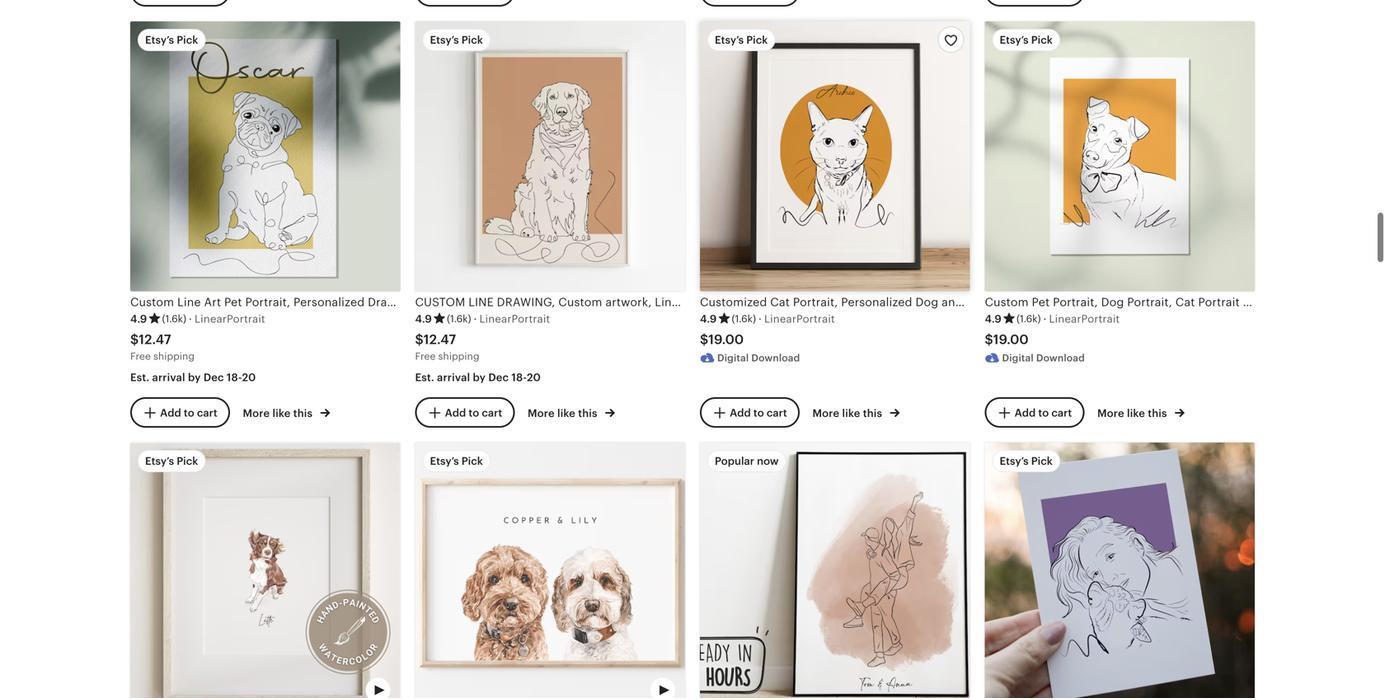 Task type: vqa. For each thing, say whether or not it's contained in the screenshot.
Customized Cat Portrait, Personalized Dog and Cat Drawing from Photo, Handdrawing Digital Portrait Art, Pet Portrait Line Art, Sketched Pet
yes



Task type: locate. For each thing, give the bounding box(es) containing it.
$ 19.00 for custom pet portrait, dog portrait, cat portrait line art, pet portrait drawing, personalized gifts, dog memorial gifts, best friend portrait image
[[985, 332, 1029, 347]]

est.
[[130, 371, 150, 384], [415, 371, 435, 384]]

2 product video element from the left
[[415, 443, 686, 699]]

4 (1.6k) from the left
[[1017, 313, 1042, 325]]

1 20 from the left
[[242, 371, 256, 384]]

1 horizontal spatial 18-
[[512, 371, 527, 384]]

more for more like this link related to custom pet portrait, dog portrait, cat portrait line art, pet portrait drawing, personalized gifts, dog memorial gifts, best friend portrait image
[[1098, 408, 1125, 420]]

2 20 from the left
[[527, 371, 541, 384]]

est. arrival by dec 18-20 for more like this link related to custom line art pet portrait, personalized drawing, custom birthday gift, custom line drawing, faceless portrait, custom birthday gift image's add to cart button
[[130, 371, 256, 384]]

add to cart
[[160, 407, 218, 419], [445, 407, 503, 419], [730, 407, 788, 419], [1015, 407, 1073, 419]]

(1.6k) for the custom line drawing, custom artwork, line art drawing, custom illustration, couple portrait, family portrait, art drawing from photo in the left top of the page
[[447, 313, 471, 325]]

1 horizontal spatial free
[[415, 351, 436, 362]]

3 this from the left
[[864, 408, 883, 420]]

1 horizontal spatial $ 19.00
[[985, 332, 1029, 347]]

$ 19.00
[[700, 332, 744, 347], [985, 332, 1029, 347]]

2 more like this from the left
[[528, 408, 600, 420]]

pick
[[177, 34, 198, 46], [462, 34, 483, 46], [747, 34, 768, 46], [1032, 34, 1053, 46], [177, 456, 198, 468], [462, 456, 483, 468], [1032, 456, 1053, 468]]

arrival
[[152, 371, 185, 384], [437, 371, 470, 384]]

2 add to cart from the left
[[445, 407, 503, 419]]

1 horizontal spatial $ 12.47 free shipping
[[415, 332, 480, 362]]

3 add from the left
[[730, 407, 751, 419]]

like
[[273, 408, 291, 420], [558, 408, 576, 420], [843, 408, 861, 420], [1128, 408, 1146, 420]]

2 arrival from the left
[[437, 371, 470, 384]]

etsy's pick for the custom pet portrait, custom line drawing, sketch from photo, personalized gift, dog portrait, cat portrait, custom line art, line portrait
[[1000, 456, 1053, 468]]

4 add to cart button from the left
[[985, 398, 1085, 428]]

0 horizontal spatial download
[[752, 353, 801, 364]]

3 4.9 from the left
[[700, 313, 717, 326]]

2 free from the left
[[415, 351, 436, 362]]

1 shipping from the left
[[153, 351, 195, 362]]

3 (1.6k) from the left
[[732, 313, 757, 325]]

like for more like this link for the custom line drawing, custom artwork, line art drawing, custom illustration, couple portrait, family portrait, art drawing from photo in the left top of the page
[[558, 408, 576, 420]]

0 horizontal spatial digital
[[718, 353, 749, 364]]

4 cart from the left
[[1052, 407, 1073, 419]]

1 like from the left
[[273, 408, 291, 420]]

4 this from the left
[[1149, 408, 1168, 420]]

18- for more like this link for the custom line drawing, custom artwork, line art drawing, custom illustration, couple portrait, family portrait, art drawing from photo in the left top of the page
[[512, 371, 527, 384]]

1 horizontal spatial digital download
[[1003, 353, 1086, 364]]

12.47
[[139, 332, 171, 347], [424, 332, 456, 347]]

0 horizontal spatial dec
[[204, 371, 224, 384]]

1 12.47 from the left
[[139, 332, 171, 347]]

add to cart button for the customized cat portrait, personalized dog and cat drawing from photo, handdrawing digital portrait art, pet portrait line art, sketched pet more like this link
[[700, 398, 800, 428]]

add to cart button
[[130, 398, 230, 428], [415, 398, 515, 428], [700, 398, 800, 428], [985, 398, 1085, 428]]

1 digital from the left
[[718, 353, 749, 364]]

4 to from the left
[[1039, 407, 1050, 419]]

more like this link for the custom line drawing, custom artwork, line art drawing, custom illustration, couple portrait, family portrait, art drawing from photo in the left top of the page
[[528, 404, 615, 421]]

1 to from the left
[[184, 407, 194, 419]]

12.47 for the custom line drawing, custom artwork, line art drawing, custom illustration, couple portrait, family portrait, art drawing from photo in the left top of the page
[[424, 332, 456, 347]]

2 this from the left
[[579, 408, 598, 420]]

1 horizontal spatial etsy's pick link
[[415, 443, 686, 699]]

pick for the customized cat portrait, personalized dog and cat drawing from photo, handdrawing digital portrait art, pet portrait line art, sketched pet
[[747, 34, 768, 46]]

1 horizontal spatial 20
[[527, 371, 541, 384]]

· for custom line art pet portrait, personalized drawing, custom birthday gift, custom line drawing, faceless portrait, custom birthday gift image
[[189, 313, 192, 326]]

4 like from the left
[[1128, 408, 1146, 420]]

free
[[130, 351, 151, 362], [415, 351, 436, 362]]

this
[[293, 408, 313, 420], [579, 408, 598, 420], [864, 408, 883, 420], [1149, 408, 1168, 420]]

0 horizontal spatial free
[[130, 351, 151, 362]]

2 add to cart button from the left
[[415, 398, 515, 428]]

1 horizontal spatial est.
[[415, 371, 435, 384]]

digital
[[718, 353, 749, 364], [1003, 353, 1034, 364]]

2 dec from the left
[[489, 371, 509, 384]]

pick for custom line art pet portrait, personalized drawing, custom birthday gift, custom line drawing, faceless portrait, custom birthday gift image
[[177, 34, 198, 46]]

3 more like this from the left
[[813, 408, 886, 420]]

1 horizontal spatial 12.47
[[424, 332, 456, 347]]

1 est. from the left
[[130, 371, 150, 384]]

18- for more like this link related to custom line art pet portrait, personalized drawing, custom birthday gift, custom line drawing, faceless portrait, custom birthday gift image
[[227, 371, 242, 384]]

1 horizontal spatial download
[[1037, 353, 1086, 364]]

1 add to cart from the left
[[160, 407, 218, 419]]

4.9 for the custom line drawing, custom artwork, line art drawing, custom illustration, couple portrait, family portrait, art drawing from photo in the left top of the page
[[415, 313, 432, 326]]

1 more like this from the left
[[243, 408, 315, 420]]

add
[[160, 407, 181, 419], [445, 407, 466, 419], [730, 407, 751, 419], [1015, 407, 1036, 419]]

2 (1.6k) from the left
[[447, 313, 471, 325]]

more like this for custom pet portrait, dog portrait, cat portrait line art, pet portrait drawing, personalized gifts, dog memorial gifts, best friend portrait image
[[1098, 408, 1171, 420]]

20
[[242, 371, 256, 384], [527, 371, 541, 384]]

2 like from the left
[[558, 408, 576, 420]]

· for custom pet portrait, dog portrait, cat portrait line art, pet portrait drawing, personalized gifts, dog memorial gifts, best friend portrait image
[[1044, 313, 1047, 326]]

more like this
[[243, 408, 315, 420], [528, 408, 600, 420], [813, 408, 886, 420], [1098, 408, 1171, 420]]

0 horizontal spatial etsy's pick link
[[130, 443, 401, 699]]

cart for more like this link related to custom pet portrait, dog portrait, cat portrait line art, pet portrait drawing, personalized gifts, dog memorial gifts, best friend portrait image
[[1052, 407, 1073, 419]]

1 horizontal spatial shipping
[[439, 351, 480, 362]]

1 this from the left
[[293, 408, 313, 420]]

4 · from the left
[[1044, 313, 1047, 326]]

3 more like this link from the left
[[813, 404, 900, 421]]

etsy's for custom line art pet portrait, personalized drawing, custom birthday gift, custom line drawing, faceless portrait, custom birthday gift image
[[145, 34, 174, 46]]

1 4.9 from the left
[[130, 313, 147, 326]]

4 add from the left
[[1015, 407, 1036, 419]]

2 4.9 from the left
[[415, 313, 432, 326]]

two pet watercolor portrait, dog painting custom from photo, pet portrait print , dog portrait custom painting, 2 pet portrait custom image
[[415, 443, 686, 699]]

dec
[[204, 371, 224, 384], [489, 371, 509, 384]]

4 more like this from the left
[[1098, 408, 1171, 420]]

0 horizontal spatial 19.00
[[709, 332, 744, 347]]

2 shipping from the left
[[439, 351, 480, 362]]

2 est. arrival by dec 18-20 from the left
[[415, 371, 541, 384]]

1 · from the left
[[189, 313, 192, 326]]

2 $ 12.47 free shipping from the left
[[415, 332, 480, 362]]

3 more from the left
[[813, 408, 840, 420]]

shipping
[[153, 351, 195, 362], [439, 351, 480, 362]]

popular
[[715, 456, 755, 468]]

(1.6k) for the customized cat portrait, personalized dog and cat drawing from photo, handdrawing digital portrait art, pet portrait line art, sketched pet
[[732, 313, 757, 325]]

2 · from the left
[[474, 313, 477, 326]]

1 add from the left
[[160, 407, 181, 419]]

3 cart from the left
[[767, 407, 788, 419]]

etsy's
[[145, 34, 174, 46], [430, 34, 459, 46], [715, 34, 744, 46], [1000, 34, 1029, 46], [145, 456, 174, 468], [430, 456, 459, 468], [1000, 456, 1029, 468]]

1 19.00 from the left
[[709, 332, 744, 347]]

add to cart button for more like this link for the custom line drawing, custom artwork, line art drawing, custom illustration, couple portrait, family portrait, art drawing from photo in the left top of the page
[[415, 398, 515, 428]]

0 horizontal spatial $ 12.47 free shipping
[[130, 332, 195, 362]]

digital download
[[718, 353, 801, 364], [1003, 353, 1086, 364]]

2 digital from the left
[[1003, 353, 1034, 364]]

1 horizontal spatial 19.00
[[994, 332, 1029, 347]]

add to cart for more like this link related to custom line art pet portrait, personalized drawing, custom birthday gift, custom line drawing, faceless portrait, custom birthday gift image
[[160, 407, 218, 419]]

0 horizontal spatial product video element
[[130, 443, 401, 699]]

like for more like this link related to custom pet portrait, dog portrait, cat portrait line art, pet portrait drawing, personalized gifts, dog memorial gifts, best friend portrait image
[[1128, 408, 1146, 420]]

add for more like this link related to custom line art pet portrait, personalized drawing, custom birthday gift, custom line drawing, faceless portrait, custom birthday gift image's add to cart button
[[160, 407, 181, 419]]

more like this link
[[243, 404, 330, 421], [528, 404, 615, 421], [813, 404, 900, 421], [1098, 404, 1185, 421]]

est. arrival by dec 18-20
[[130, 371, 256, 384], [415, 371, 541, 384]]

cart
[[197, 407, 218, 419], [482, 407, 503, 419], [767, 407, 788, 419], [1052, 407, 1073, 419]]

2 cart from the left
[[482, 407, 503, 419]]

1 $ from the left
[[130, 332, 139, 347]]

3 to from the left
[[754, 407, 765, 419]]

12.47 for custom line art pet portrait, personalized drawing, custom birthday gift, custom line drawing, faceless portrait, custom birthday gift image
[[139, 332, 171, 347]]

etsy's pick for the custom line drawing, custom artwork, line art drawing, custom illustration, couple portrait, family portrait, art drawing from photo in the left top of the page
[[430, 34, 483, 46]]

3 like from the left
[[843, 408, 861, 420]]

1 horizontal spatial product video element
[[415, 443, 686, 699]]

1 horizontal spatial dec
[[489, 371, 509, 384]]

2 19.00 from the left
[[994, 332, 1029, 347]]

1 product video element from the left
[[130, 443, 401, 699]]

more like this link for the customized cat portrait, personalized dog and cat drawing from photo, handdrawing digital portrait art, pet portrait line art, sketched pet
[[813, 404, 900, 421]]

cart for more like this link related to custom line art pet portrait, personalized drawing, custom birthday gift, custom line drawing, faceless portrait, custom birthday gift image
[[197, 407, 218, 419]]

more
[[243, 408, 270, 420], [528, 408, 555, 420], [813, 408, 840, 420], [1098, 408, 1125, 420]]

$ 12.47 free shipping
[[130, 332, 195, 362], [415, 332, 480, 362]]

19.00
[[709, 332, 744, 347], [994, 332, 1029, 347]]

like for the customized cat portrait, personalized dog and cat drawing from photo, handdrawing digital portrait art, pet portrait line art, sketched pet more like this link
[[843, 408, 861, 420]]

1 digital download from the left
[[718, 353, 801, 364]]

by
[[188, 371, 201, 384], [473, 371, 486, 384]]

0 horizontal spatial $ 19.00
[[700, 332, 744, 347]]

1 add to cart button from the left
[[130, 398, 230, 428]]

like for more like this link related to custom line art pet portrait, personalized drawing, custom birthday gift, custom line drawing, faceless portrait, custom birthday gift image
[[273, 408, 291, 420]]

4.9
[[130, 313, 147, 326], [415, 313, 432, 326], [700, 313, 717, 326], [985, 313, 1002, 326]]

(1.6k)
[[162, 313, 186, 325], [447, 313, 471, 325], [732, 313, 757, 325], [1017, 313, 1042, 325]]

0 horizontal spatial 20
[[242, 371, 256, 384]]

etsy's for custom pet portrait, dog portrait, cat portrait line art, pet portrait drawing, personalized gifts, dog memorial gifts, best friend portrait image
[[1000, 34, 1029, 46]]

2 by from the left
[[473, 371, 486, 384]]

1 horizontal spatial est. arrival by dec 18-20
[[415, 371, 541, 384]]

0 horizontal spatial est.
[[130, 371, 150, 384]]

1 download from the left
[[752, 353, 801, 364]]

0 horizontal spatial digital download
[[718, 353, 801, 364]]

popular now
[[715, 456, 779, 468]]

3 · from the left
[[759, 313, 762, 326]]

2 download from the left
[[1037, 353, 1086, 364]]

2 est. from the left
[[415, 371, 435, 384]]

4 more like this link from the left
[[1098, 404, 1185, 421]]

more for more like this link for the custom line drawing, custom artwork, line art drawing, custom illustration, couple portrait, family portrait, art drawing from photo in the left top of the page
[[528, 408, 555, 420]]

1 more from the left
[[243, 408, 270, 420]]

2 12.47 from the left
[[424, 332, 456, 347]]

download
[[752, 353, 801, 364], [1037, 353, 1086, 364]]

est. for the custom line drawing, custom artwork, line art drawing, custom illustration, couple portrait, family portrait, art drawing from photo in the left top of the page
[[415, 371, 435, 384]]

add to cart for more like this link related to custom pet portrait, dog portrait, cat portrait line art, pet portrait drawing, personalized gifts, dog memorial gifts, best friend portrait image
[[1015, 407, 1073, 419]]

(1.6k) for custom line art pet portrait, personalized drawing, custom birthday gift, custom line drawing, faceless portrait, custom birthday gift image
[[162, 313, 186, 325]]

1 arrival from the left
[[152, 371, 185, 384]]

$
[[130, 332, 139, 347], [415, 332, 424, 347], [700, 332, 709, 347], [985, 332, 994, 347]]

1 free from the left
[[130, 351, 151, 362]]

1 etsy's pick link from the left
[[130, 443, 401, 699]]

4 add to cart from the left
[[1015, 407, 1073, 419]]

to
[[184, 407, 194, 419], [469, 407, 480, 419], [754, 407, 765, 419], [1039, 407, 1050, 419]]

3 add to cart button from the left
[[700, 398, 800, 428]]

2 horizontal spatial etsy's pick link
[[985, 443, 1256, 699]]

2 more from the left
[[528, 408, 555, 420]]

add to cart for the customized cat portrait, personalized dog and cat drawing from photo, handdrawing digital portrait art, pet portrait line art, sketched pet more like this link
[[730, 407, 788, 419]]

custom line drawing, custom artwork, line art drawing, custom illustration, couple portrait, family portrait, art drawing from photo image
[[415, 22, 686, 292]]

1 horizontal spatial by
[[473, 371, 486, 384]]

0 horizontal spatial 18-
[[227, 371, 242, 384]]

etsy's pick link
[[130, 443, 401, 699], [415, 443, 686, 699], [985, 443, 1256, 699]]

0 horizontal spatial 12.47
[[139, 332, 171, 347]]

dec for more like this link related to custom line art pet portrait, personalized drawing, custom birthday gift, custom line drawing, faceless portrait, custom birthday gift image's add to cart button
[[204, 371, 224, 384]]

etsy's for the custom line drawing, custom artwork, line art drawing, custom illustration, couple portrait, family portrait, art drawing from photo in the left top of the page
[[430, 34, 459, 46]]

est. arrival by dec 18-20 for more like this link for the custom line drawing, custom artwork, line art drawing, custom illustration, couple portrait, family portrait, art drawing from photo in the left top of the page's add to cart button
[[415, 371, 541, 384]]

2 digital download from the left
[[1003, 353, 1086, 364]]

add for more like this link for the custom line drawing, custom artwork, line art drawing, custom illustration, couple portrait, family portrait, art drawing from photo in the left top of the page's add to cart button
[[445, 407, 466, 419]]

more like this link for custom pet portrait, dog portrait, cat portrait line art, pet portrait drawing, personalized gifts, dog memorial gifts, best friend portrait image
[[1098, 404, 1185, 421]]

1 (1.6k) from the left
[[162, 313, 186, 325]]

etsy's pick
[[145, 34, 198, 46], [430, 34, 483, 46], [715, 34, 768, 46], [1000, 34, 1053, 46], [145, 456, 198, 468], [430, 456, 483, 468], [1000, 456, 1053, 468]]

·
[[189, 313, 192, 326], [474, 313, 477, 326], [759, 313, 762, 326], [1044, 313, 1047, 326]]

1 $ 12.47 free shipping from the left
[[130, 332, 195, 362]]

3 $ from the left
[[700, 332, 709, 347]]

1 horizontal spatial arrival
[[437, 371, 470, 384]]

18-
[[227, 371, 242, 384], [512, 371, 527, 384]]

2 18- from the left
[[512, 371, 527, 384]]

1 more like this link from the left
[[243, 404, 330, 421]]

20 for more like this link related to custom line art pet portrait, personalized drawing, custom birthday gift, custom line drawing, faceless portrait, custom birthday gift image
[[242, 371, 256, 384]]

4 4.9 from the left
[[985, 313, 1002, 326]]

1 horizontal spatial digital
[[1003, 353, 1034, 364]]

1 dec from the left
[[204, 371, 224, 384]]

shipping for more like this link related to custom line art pet portrait, personalized drawing, custom birthday gift, custom line drawing, faceless portrait, custom birthday gift image's add to cart button
[[153, 351, 195, 362]]

0 horizontal spatial arrival
[[152, 371, 185, 384]]

1 est. arrival by dec 18-20 from the left
[[130, 371, 256, 384]]

2 add from the left
[[445, 407, 466, 419]]

0 horizontal spatial shipping
[[153, 351, 195, 362]]

2 to from the left
[[469, 407, 480, 419]]

2 $ 19.00 from the left
[[985, 332, 1029, 347]]

0 horizontal spatial est. arrival by dec 18-20
[[130, 371, 256, 384]]

2 more like this link from the left
[[528, 404, 615, 421]]

3 add to cart from the left
[[730, 407, 788, 419]]

by for more like this link related to custom line art pet portrait, personalized drawing, custom birthday gift, custom line drawing, faceless portrait, custom birthday gift image's add to cart button
[[188, 371, 201, 384]]

product video element
[[130, 443, 401, 699], [415, 443, 686, 699]]

0 horizontal spatial by
[[188, 371, 201, 384]]

to for more like this link for the custom line drawing, custom artwork, line art drawing, custom illustration, couple portrait, family portrait, art drawing from photo in the left top of the page
[[469, 407, 480, 419]]

etsy's for the custom pet portrait, custom line drawing, sketch from photo, personalized gift, dog portrait, cat portrait, custom line art, line portrait
[[1000, 456, 1029, 468]]

cart for the customized cat portrait, personalized dog and cat drawing from photo, handdrawing digital portrait art, pet portrait line art, sketched pet more like this link
[[767, 407, 788, 419]]

download for add to cart button corresponding to more like this link related to custom pet portrait, dog portrait, cat portrait line art, pet portrait drawing, personalized gifts, dog memorial gifts, best friend portrait image
[[1037, 353, 1086, 364]]

1 cart from the left
[[197, 407, 218, 419]]

1 by from the left
[[188, 371, 201, 384]]

1 18- from the left
[[227, 371, 242, 384]]

2 $ from the left
[[415, 332, 424, 347]]

4 more from the left
[[1098, 408, 1125, 420]]

1 $ 19.00 from the left
[[700, 332, 744, 347]]



Task type: describe. For each thing, give the bounding box(es) containing it.
mini custom watercolor pet portrait, dog portraits from photos,dog portraits from photos, pet painting,  custom tiny paintings, miniature image
[[130, 443, 401, 699]]

digital for add to cart button corresponding to more like this link related to custom pet portrait, dog portrait, cat portrait line art, pet portrait drawing, personalized gifts, dog memorial gifts, best friend portrait image
[[1003, 353, 1034, 364]]

more for more like this link related to custom line art pet portrait, personalized drawing, custom birthday gift, custom line drawing, faceless portrait, custom birthday gift image
[[243, 408, 270, 420]]

$ 12.47 free shipping for more like this link for the custom line drawing, custom artwork, line art drawing, custom illustration, couple portrait, family portrait, art drawing from photo in the left top of the page's add to cart button
[[415, 332, 480, 362]]

to for the customized cat portrait, personalized dog and cat drawing from photo, handdrawing digital portrait art, pet portrait line art, sketched pet more like this link
[[754, 407, 765, 419]]

etsy's pick for custom line art pet portrait, personalized drawing, custom birthday gift, custom line drawing, faceless portrait, custom birthday gift image
[[145, 34, 198, 46]]

now
[[757, 456, 779, 468]]

product video element for two pet watercolor portrait, dog painting custom from photo, pet portrait print , dog portrait custom painting, 2 pet portrait custom
[[415, 443, 686, 699]]

this for more like this link for the custom line drawing, custom artwork, line art drawing, custom illustration, couple portrait, family portrait, art drawing from photo in the left top of the page
[[579, 408, 598, 420]]

popular now link
[[700, 443, 971, 699]]

by for more like this link for the custom line drawing, custom artwork, line art drawing, custom illustration, couple portrait, family portrait, art drawing from photo in the left top of the page's add to cart button
[[473, 371, 486, 384]]

19.00 for the customized cat portrait, personalized dog and cat drawing from photo, handdrawing digital portrait art, pet portrait line art, sketched pet
[[709, 332, 744, 347]]

free for more like this link related to custom line art pet portrait, personalized drawing, custom birthday gift, custom line drawing, faceless portrait, custom birthday gift image's add to cart button
[[130, 351, 151, 362]]

more like this for the customized cat portrait, personalized dog and cat drawing from photo, handdrawing digital portrait art, pet portrait line art, sketched pet
[[813, 408, 886, 420]]

· for the custom line drawing, custom artwork, line art drawing, custom illustration, couple portrait, family portrait, art drawing from photo in the left top of the page
[[474, 313, 477, 326]]

add to cart for more like this link for the custom line drawing, custom artwork, line art drawing, custom illustration, couple portrait, family portrait, art drawing from photo in the left top of the page
[[445, 407, 503, 419]]

more for the customized cat portrait, personalized dog and cat drawing from photo, handdrawing digital portrait art, pet portrait line art, sketched pet more like this link
[[813, 408, 840, 420]]

download for add to cart button associated with the customized cat portrait, personalized dog and cat drawing from photo, handdrawing digital portrait art, pet portrait line art, sketched pet more like this link
[[752, 353, 801, 364]]

etsy's pick for the customized cat portrait, personalized dog and cat drawing from photo, handdrawing digital portrait art, pet portrait line art, sketched pet
[[715, 34, 768, 46]]

add for add to cart button associated with the customized cat portrait, personalized dog and cat drawing from photo, handdrawing digital portrait art, pet portrait line art, sketched pet more like this link
[[730, 407, 751, 419]]

$ 19.00 for the customized cat portrait, personalized dog and cat drawing from photo, handdrawing digital portrait art, pet portrait line art, sketched pet
[[700, 332, 744, 347]]

(1.6k) for custom pet portrait, dog portrait, cat portrait line art, pet portrait drawing, personalized gifts, dog memorial gifts, best friend portrait image
[[1017, 313, 1042, 325]]

pick for custom pet portrait, dog portrait, cat portrait line art, pet portrait drawing, personalized gifts, dog memorial gifts, best friend portrait image
[[1032, 34, 1053, 46]]

est. for custom line art pet portrait, personalized drawing, custom birthday gift, custom line drawing, faceless portrait, custom birthday gift image
[[130, 371, 150, 384]]

more like this for custom line art pet portrait, personalized drawing, custom birthday gift, custom line drawing, faceless portrait, custom birthday gift image
[[243, 408, 315, 420]]

customized cat portrait, personalized dog and cat drawing from photo, handdrawing digital portrait art, pet portrait line art, sketched pet image
[[700, 22, 971, 292]]

custom pet portrait, custom line drawing, sketch from photo, personalized gift, dog portrait, cat portrait, custom line art, line portrait image
[[985, 443, 1256, 699]]

· for the customized cat portrait, personalized dog and cat drawing from photo, handdrawing digital portrait art, pet portrait line art, sketched pet
[[759, 313, 762, 326]]

more like this link for custom line art pet portrait, personalized drawing, custom birthday gift, custom line drawing, faceless portrait, custom birthday gift image
[[243, 404, 330, 421]]

arrival for more like this link for the custom line drawing, custom artwork, line art drawing, custom illustration, couple portrait, family portrait, art drawing from photo in the left top of the page's add to cart button
[[437, 371, 470, 384]]

pick for the custom line drawing, custom artwork, line art drawing, custom illustration, couple portrait, family portrait, art drawing from photo in the left top of the page
[[462, 34, 483, 46]]

add to cart button for more like this link related to custom pet portrait, dog portrait, cat portrait line art, pet portrait drawing, personalized gifts, dog memorial gifts, best friend portrait image
[[985, 398, 1085, 428]]

4.9 for custom pet portrait, dog portrait, cat portrait line art, pet portrait drawing, personalized gifts, dog memorial gifts, best friend portrait image
[[985, 313, 1002, 326]]

custom pet portrait, dog portrait, cat portrait line art, pet portrait drawing, personalized gifts, dog memorial gifts, best friend portrait image
[[985, 22, 1256, 292]]

more like this for the custom line drawing, custom artwork, line art drawing, custom illustration, couple portrait, family portrait, art drawing from photo in the left top of the page
[[528, 408, 600, 420]]

arrival for more like this link related to custom line art pet portrait, personalized drawing, custom birthday gift, custom line drawing, faceless portrait, custom birthday gift image's add to cart button
[[152, 371, 185, 384]]

20 for more like this link for the custom line drawing, custom artwork, line art drawing, custom illustration, couple portrait, family portrait, art drawing from photo in the left top of the page
[[527, 371, 541, 384]]

3 etsy's pick link from the left
[[985, 443, 1256, 699]]

cart for more like this link for the custom line drawing, custom artwork, line art drawing, custom illustration, couple portrait, family portrait, art drawing from photo in the left top of the page
[[482, 407, 503, 419]]

this for more like this link related to custom pet portrait, dog portrait, cat portrait line art, pet portrait drawing, personalized gifts, dog memorial gifts, best friend portrait image
[[1149, 408, 1168, 420]]

etsy's for the customized cat portrait, personalized dog and cat drawing from photo, handdrawing digital portrait art, pet portrait line art, sketched pet
[[715, 34, 744, 46]]

dec for more like this link for the custom line drawing, custom artwork, line art drawing, custom illustration, couple portrait, family portrait, art drawing from photo in the left top of the page's add to cart button
[[489, 371, 509, 384]]

19.00 for custom pet portrait, dog portrait, cat portrait line art, pet portrait drawing, personalized gifts, dog memorial gifts, best friend portrait image
[[994, 332, 1029, 347]]

add for add to cart button corresponding to more like this link related to custom pet portrait, dog portrait, cat portrait line art, pet portrait drawing, personalized gifts, dog memorial gifts, best friend portrait image
[[1015, 407, 1036, 419]]

etsy's pick for custom pet portrait, dog portrait, cat portrait line art, pet portrait drawing, personalized gifts, dog memorial gifts, best friend portrait image
[[1000, 34, 1053, 46]]

custom line drawing, first anniversary gift, portrait from photo, gift for boyfriend, unique husband gift, lesbian gift, gift for him image
[[700, 443, 971, 699]]

free for more like this link for the custom line drawing, custom artwork, line art drawing, custom illustration, couple portrait, family portrait, art drawing from photo in the left top of the page's add to cart button
[[415, 351, 436, 362]]

this for the customized cat portrait, personalized dog and cat drawing from photo, handdrawing digital portrait art, pet portrait line art, sketched pet more like this link
[[864, 408, 883, 420]]

4.9 for custom line art pet portrait, personalized drawing, custom birthday gift, custom line drawing, faceless portrait, custom birthday gift image
[[130, 313, 147, 326]]

to for more like this link related to custom pet portrait, dog portrait, cat portrait line art, pet portrait drawing, personalized gifts, dog memorial gifts, best friend portrait image
[[1039, 407, 1050, 419]]

digital download for more like this link related to custom pet portrait, dog portrait, cat portrait line art, pet portrait drawing, personalized gifts, dog memorial gifts, best friend portrait image
[[1003, 353, 1086, 364]]

2 etsy's pick link from the left
[[415, 443, 686, 699]]

digital for add to cart button associated with the customized cat portrait, personalized dog and cat drawing from photo, handdrawing digital portrait art, pet portrait line art, sketched pet more like this link
[[718, 353, 749, 364]]

4 $ from the left
[[985, 332, 994, 347]]

to for more like this link related to custom line art pet portrait, personalized drawing, custom birthday gift, custom line drawing, faceless portrait, custom birthday gift image
[[184, 407, 194, 419]]

digital download for the customized cat portrait, personalized dog and cat drawing from photo, handdrawing digital portrait art, pet portrait line art, sketched pet more like this link
[[718, 353, 801, 364]]

custom line art pet portrait, personalized drawing, custom birthday gift, custom line drawing, faceless portrait, custom birthday gift image
[[130, 22, 401, 292]]

shipping for more like this link for the custom line drawing, custom artwork, line art drawing, custom illustration, couple portrait, family portrait, art drawing from photo in the left top of the page's add to cart button
[[439, 351, 480, 362]]

product video element for mini custom watercolor pet portrait, dog portraits from photos,dog portraits from photos, pet painting,  custom tiny paintings, miniature
[[130, 443, 401, 699]]

add to cart button for more like this link related to custom line art pet portrait, personalized drawing, custom birthday gift, custom line drawing, faceless portrait, custom birthday gift image
[[130, 398, 230, 428]]

$ 12.47 free shipping for more like this link related to custom line art pet portrait, personalized drawing, custom birthday gift, custom line drawing, faceless portrait, custom birthday gift image's add to cart button
[[130, 332, 195, 362]]

4.9 for the customized cat portrait, personalized dog and cat drawing from photo, handdrawing digital portrait art, pet portrait line art, sketched pet
[[700, 313, 717, 326]]

pick for the custom pet portrait, custom line drawing, sketch from photo, personalized gift, dog portrait, cat portrait, custom line art, line portrait
[[1032, 456, 1053, 468]]

this for more like this link related to custom line art pet portrait, personalized drawing, custom birthday gift, custom line drawing, faceless portrait, custom birthday gift image
[[293, 408, 313, 420]]



